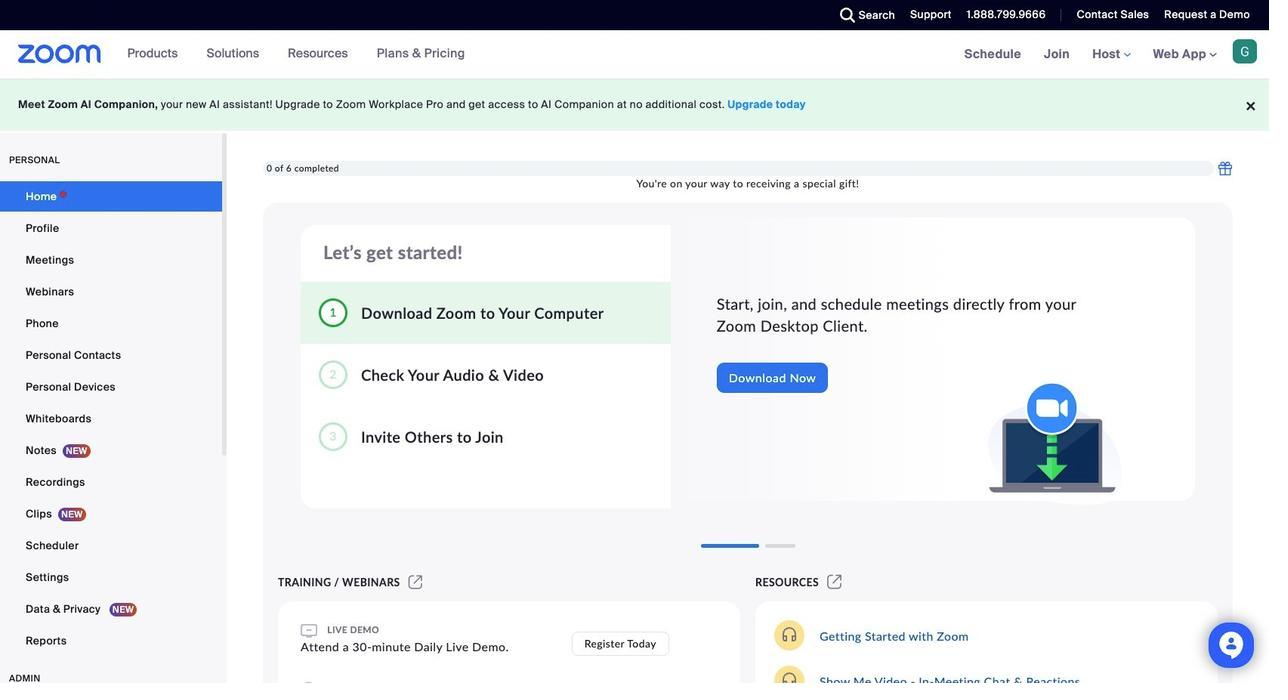 Task type: vqa. For each thing, say whether or not it's contained in the screenshot.
"Window New" icon
yes



Task type: describe. For each thing, give the bounding box(es) containing it.
product information navigation
[[116, 30, 477, 79]]

2 window new image from the left
[[825, 576, 845, 589]]

meetings navigation
[[954, 30, 1270, 79]]



Task type: locate. For each thing, give the bounding box(es) containing it.
profile picture image
[[1234, 39, 1258, 63]]

personal menu menu
[[0, 181, 222, 658]]

banner
[[0, 30, 1270, 79]]

footer
[[0, 79, 1270, 131]]

1 horizontal spatial window new image
[[825, 576, 845, 589]]

zoom logo image
[[18, 45, 101, 63]]

window new image
[[406, 576, 425, 589], [825, 576, 845, 589]]

1 window new image from the left
[[406, 576, 425, 589]]

0 horizontal spatial window new image
[[406, 576, 425, 589]]



